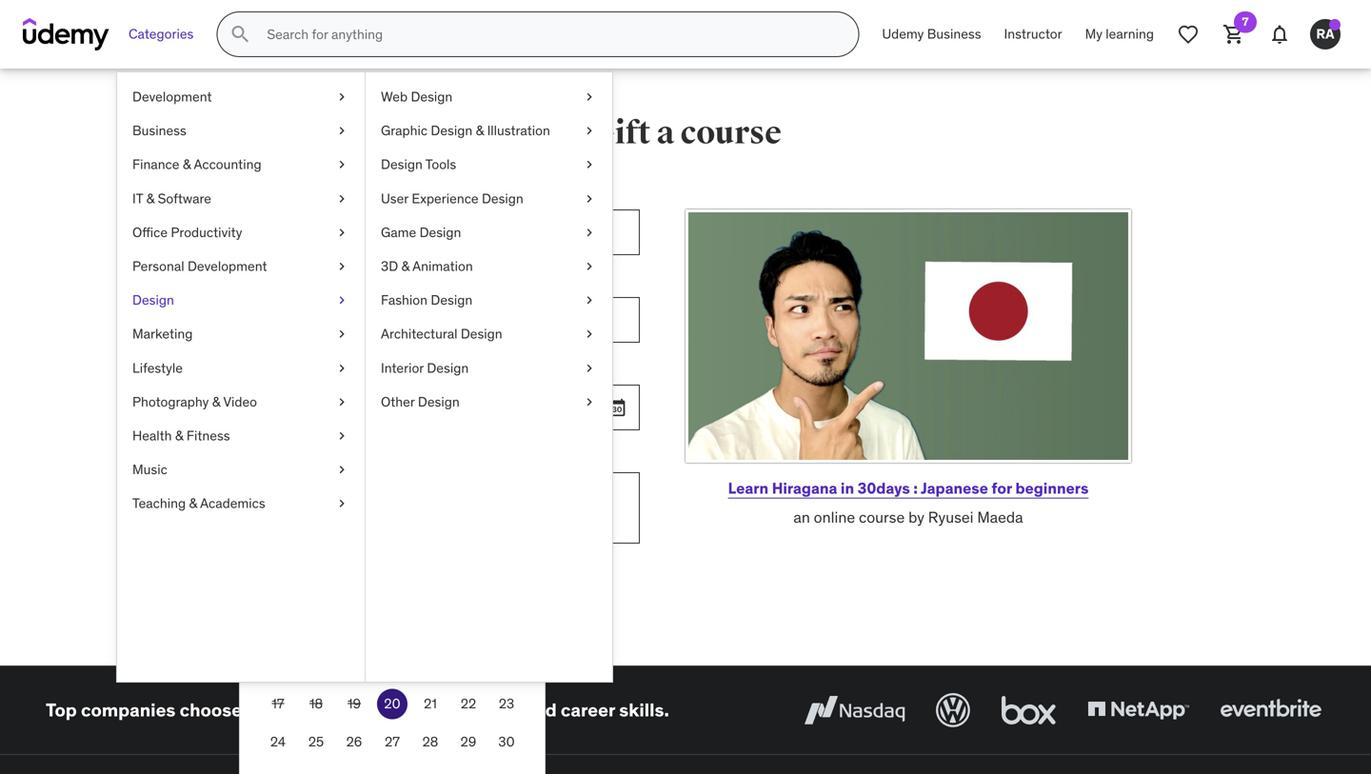 Task type: describe. For each thing, give the bounding box(es) containing it.
proceed
[[364, 572, 424, 591]]

graphic design & illustration link
[[366, 114, 612, 148]]

xsmall image for user experience design
[[582, 189, 597, 208]]

when do you want to send this gift:
[[240, 359, 463, 376]]

design inside user experience design link
[[482, 190, 524, 207]]

proceed to checkout
[[364, 572, 516, 591]]

& for it & software
[[146, 190, 154, 207]]

xsmall image for graphic design & illustration
[[582, 122, 597, 140]]

box image
[[997, 689, 1061, 731]]

choose
[[180, 699, 242, 721]]

user
[[381, 190, 408, 207]]

When do you want to send this gift: text field
[[240, 385, 640, 430]]

finance & accounting
[[132, 156, 261, 173]]

online
[[814, 507, 855, 527]]

3d & animation link
[[366, 249, 612, 283]]

it & software
[[132, 190, 211, 207]]

xsmall image for design tools
[[582, 155, 597, 174]]

28
[[422, 733, 438, 751]]

nasdaq image
[[800, 689, 909, 731]]

27
[[385, 733, 400, 751]]

Search for anything text field
[[263, 18, 835, 50]]

xsmall image for other design
[[582, 393, 597, 411]]

design tools
[[381, 156, 456, 173]]

xsmall image for web design
[[582, 88, 597, 106]]

fitness
[[187, 427, 230, 444]]

finance
[[132, 156, 179, 173]]

business link
[[117, 114, 365, 148]]

game design link
[[366, 216, 612, 249]]

ryusei
[[928, 507, 974, 527]]

game
[[381, 224, 416, 241]]

top companies choose udemy business to build in-demand career skills.
[[46, 699, 669, 721]]

xsmall image for design
[[334, 291, 349, 310]]

build
[[415, 699, 459, 721]]

24 button
[[259, 723, 297, 761]]

categories
[[129, 25, 194, 43]]

design inside design tools link
[[381, 156, 423, 173]]

when
[[240, 359, 277, 376]]

photography
[[132, 393, 209, 410]]

japanese
[[921, 478, 988, 498]]

send
[[376, 359, 407, 376]]

it & software link
[[117, 182, 365, 216]]

your
[[240, 446, 268, 463]]

my
[[1085, 25, 1103, 43]]

submit search image
[[229, 23, 252, 46]]

xsmall image for lifestyle
[[334, 359, 349, 377]]

photography & video
[[132, 393, 257, 410]]

by
[[909, 507, 925, 527]]

23 button
[[488, 685, 526, 723]]

other
[[381, 393, 415, 410]]

& for photography & video
[[212, 393, 220, 410]]

xsmall image for teaching & academics
[[334, 494, 349, 513]]

learn
[[728, 478, 769, 498]]

28 button
[[411, 723, 449, 761]]

this
[[410, 359, 434, 376]]

email:
[[314, 271, 354, 288]]

design for interior
[[427, 359, 469, 376]]

19 button
[[335, 685, 373, 723]]

architectural design
[[381, 325, 503, 342]]

proceed to checkout button
[[352, 559, 528, 605]]

architectural design link
[[366, 317, 612, 351]]

lifestyle
[[132, 359, 183, 376]]

categories button
[[117, 11, 205, 57]]

learn hiragana in 30days : japanese for beginners an online course by ryusei maeda
[[728, 478, 1089, 527]]

recipient's for recipient's email:
[[240, 271, 311, 288]]

shopping cart with 7 items image
[[1223, 23, 1246, 46]]

xsmall image for finance & accounting
[[334, 155, 349, 174]]

music link
[[117, 453, 365, 487]]

message
[[271, 446, 328, 463]]

web
[[381, 88, 408, 105]]

instructor
[[1004, 25, 1062, 43]]

to inside button
[[428, 572, 443, 591]]

my learning link
[[1074, 11, 1166, 57]]

academics
[[200, 495, 265, 512]]

top
[[46, 699, 77, 721]]

& down web design link
[[476, 122, 484, 139]]

fashion design
[[381, 291, 473, 309]]

volkswagen image
[[932, 689, 974, 731]]

xsmall image for 3d & animation
[[582, 257, 597, 276]]

(optional):
[[331, 446, 396, 463]]

2 vertical spatial to
[[393, 699, 411, 721]]

design for fashion
[[431, 291, 473, 309]]

0 vertical spatial udemy business link
[[871, 11, 993, 57]]

you have alerts image
[[1329, 19, 1341, 30]]

7 link
[[1211, 11, 1257, 57]]

hiragana
[[772, 478, 837, 498]]

0 vertical spatial development
[[132, 88, 212, 105]]

7
[[1242, 14, 1249, 29]]

gift
[[590, 113, 651, 153]]

design for other
[[418, 393, 460, 410]]

learn hiragana in 30days : japanese for beginners link
[[728, 478, 1089, 498]]

your message (optional):
[[240, 446, 396, 463]]

other design link
[[366, 385, 612, 419]]

health
[[132, 427, 172, 444]]

26
[[346, 733, 362, 751]]

27 button
[[373, 723, 411, 761]]

& for health & fitness
[[175, 427, 183, 444]]

0 horizontal spatial to
[[360, 359, 373, 376]]

Your Message (optional): text field
[[240, 472, 640, 544]]

career
[[561, 699, 615, 721]]

xsmall image for architectural design
[[582, 325, 597, 344]]

fashion design link
[[366, 283, 612, 317]]

Recipient's Email: email field
[[240, 297, 640, 343]]

fashion
[[381, 291, 428, 309]]

design for game
[[420, 224, 461, 241]]

office productivity link
[[117, 216, 365, 249]]

xsmall image for marketing
[[334, 325, 349, 344]]



Task type: vqa. For each thing, say whether or not it's contained in the screenshot.
topmost "Business"
yes



Task type: locate. For each thing, give the bounding box(es) containing it.
checkout
[[446, 572, 516, 591]]

design up animation
[[420, 224, 461, 241]]

date picker dialog
[[240, 434, 545, 774]]

xsmall image inside design link
[[334, 291, 349, 310]]

&
[[476, 122, 484, 139], [183, 156, 191, 173], [146, 190, 154, 207], [401, 258, 410, 275], [212, 393, 220, 410], [175, 427, 183, 444], [189, 495, 197, 512]]

interior design
[[381, 359, 469, 376]]

interior
[[381, 359, 424, 376]]

design inside graphic design & illustration link
[[431, 122, 473, 139]]

for
[[992, 478, 1012, 498]]

to right proceed
[[428, 572, 443, 591]]

business
[[927, 25, 981, 43], [132, 122, 186, 139], [310, 699, 389, 721]]

design up tools
[[431, 122, 473, 139]]

xsmall image inside architectural design link
[[582, 325, 597, 344]]

1 recipient's from the top
[[240, 183, 311, 201]]

marketing link
[[117, 317, 365, 351]]

course inside learn hiragana in 30days : japanese for beginners an online course by ryusei maeda
[[859, 507, 905, 527]]

personal
[[132, 258, 184, 275]]

0 vertical spatial recipient's
[[240, 183, 311, 201]]

instructor link
[[993, 11, 1074, 57]]

design inside 'game design' link
[[420, 224, 461, 241]]

xsmall image inside office productivity link
[[334, 223, 349, 242]]

other design
[[381, 393, 460, 410]]

xsmall image for fashion design
[[582, 291, 597, 310]]

in-
[[463, 699, 486, 721]]

2 horizontal spatial business
[[927, 25, 981, 43]]

lifestyle link
[[117, 351, 365, 385]]

design inside the fashion design link
[[431, 291, 473, 309]]

0 horizontal spatial udemy business link
[[246, 699, 389, 721]]

office
[[132, 224, 168, 241]]

xsmall image
[[582, 88, 597, 106], [582, 122, 597, 140], [334, 155, 349, 174], [582, 155, 597, 174], [334, 189, 349, 208], [582, 189, 597, 208], [334, 223, 349, 242], [582, 257, 597, 276], [582, 291, 597, 310], [334, 359, 349, 377], [582, 359, 597, 377], [334, 393, 349, 411], [582, 393, 597, 411], [334, 427, 349, 445], [334, 460, 349, 479]]

17
[[272, 695, 284, 712]]

xsmall image inside business link
[[334, 122, 349, 140]]

design tools link
[[366, 148, 612, 182]]

xsmall image for office productivity
[[334, 223, 349, 242]]

recipient's left email:
[[240, 271, 311, 288]]

1 vertical spatial udemy
[[246, 699, 306, 721]]

0 vertical spatial udemy
[[882, 25, 924, 43]]

xsmall image for game design
[[582, 223, 597, 242]]

software
[[158, 190, 211, 207]]

udemy business
[[882, 25, 981, 43]]

design down the fashion design link
[[461, 325, 503, 342]]

in
[[841, 478, 854, 498]]

design for graphic
[[431, 122, 473, 139]]

1 vertical spatial course
[[859, 507, 905, 527]]

30
[[498, 733, 515, 751]]

3d
[[381, 258, 398, 275]]

xsmall image for music
[[334, 460, 349, 479]]

graphic design & illustration
[[381, 122, 550, 139]]

design right web
[[411, 88, 453, 105]]

29
[[461, 733, 476, 751]]

experience
[[412, 190, 479, 207]]

course down 30days
[[859, 507, 905, 527]]

recipient's for recipient's name:
[[240, 183, 311, 201]]

user experience design link
[[366, 182, 612, 216]]

1 horizontal spatial to
[[393, 699, 411, 721]]

1 vertical spatial udemy business link
[[246, 699, 389, 721]]

xsmall image inside personal development link
[[334, 257, 349, 276]]

17 button
[[259, 685, 297, 723]]

xsmall image inside marketing "link"
[[334, 325, 349, 344]]

business up finance
[[132, 122, 186, 139]]

xsmall image inside health & fitness link
[[334, 427, 349, 445]]

xsmall image inside it & software link
[[334, 189, 349, 208]]

29 button
[[449, 723, 488, 761]]

xsmall image for personal development
[[334, 257, 349, 276]]

xsmall image for development
[[334, 88, 349, 106]]

design inside web design link
[[411, 88, 453, 105]]

30 button
[[488, 723, 526, 761]]

& right health
[[175, 427, 183, 444]]

21
[[424, 695, 437, 712]]

notifications image
[[1268, 23, 1291, 46]]

0 horizontal spatial udemy
[[246, 699, 306, 721]]

development down office productivity link
[[188, 258, 267, 275]]

xsmall image inside lifestyle link
[[334, 359, 349, 377]]

course right 'a'
[[681, 113, 782, 153]]

xsmall image inside finance & accounting "link"
[[334, 155, 349, 174]]

1 vertical spatial to
[[428, 572, 443, 591]]

& right teaching
[[189, 495, 197, 512]]

development
[[132, 88, 212, 105], [188, 258, 267, 275]]

0 horizontal spatial course
[[681, 113, 782, 153]]

design down design tools link
[[482, 190, 524, 207]]

business up 26
[[310, 699, 389, 721]]

learning
[[1106, 25, 1154, 43]]

it
[[132, 190, 143, 207]]

health & fitness
[[132, 427, 230, 444]]

business left instructor
[[927, 25, 981, 43]]

to left 21 button at the left bottom
[[393, 699, 411, 721]]

to left send
[[360, 359, 373, 376]]

& inside "link"
[[183, 156, 191, 173]]

& for finance & accounting
[[183, 156, 191, 173]]

xsmall image inside development link
[[334, 88, 349, 106]]

finance & accounting link
[[117, 148, 365, 182]]

teaching & academics
[[132, 495, 265, 512]]

22 button
[[449, 685, 488, 723]]

office productivity
[[132, 224, 242, 241]]

1 horizontal spatial business
[[310, 699, 389, 721]]

netapp image
[[1084, 689, 1193, 731]]

design inside interior design link
[[427, 359, 469, 376]]

xsmall image for photography & video
[[334, 393, 349, 411]]

game design
[[381, 224, 461, 241]]

ra
[[1316, 25, 1335, 42]]

udemy image
[[23, 18, 110, 50]]

20 button
[[373, 685, 411, 723]]

companies
[[81, 699, 176, 721]]

wishlist image
[[1177, 23, 1200, 46]]

xsmall image inside web design link
[[582, 88, 597, 106]]

maeda
[[977, 507, 1023, 527]]

you
[[299, 359, 322, 376]]

personal development link
[[117, 249, 365, 283]]

1 vertical spatial development
[[188, 258, 267, 275]]

xsmall image for business
[[334, 122, 349, 140]]

beginners
[[1016, 478, 1089, 498]]

teaching & academics link
[[117, 487, 365, 521]]

xsmall image inside user experience design link
[[582, 189, 597, 208]]

xsmall image for it & software
[[334, 189, 349, 208]]

26 button
[[335, 723, 373, 761]]

0 vertical spatial course
[[681, 113, 782, 153]]

1 horizontal spatial udemy
[[882, 25, 924, 43]]

2 recipient's from the top
[[240, 271, 311, 288]]

design for architectural
[[461, 325, 503, 342]]

0 horizontal spatial business
[[132, 122, 186, 139]]

web design
[[381, 88, 453, 105]]

xsmall image for interior design
[[582, 359, 597, 377]]

1 horizontal spatial udemy business link
[[871, 11, 993, 57]]

demand
[[486, 699, 557, 721]]

xsmall image inside other design link
[[582, 393, 597, 411]]

xsmall image inside teaching & academics link
[[334, 494, 349, 513]]

20
[[384, 695, 401, 712]]

graphic
[[381, 122, 428, 139]]

& left video
[[212, 393, 220, 410]]

design inside design link
[[132, 291, 174, 309]]

design down the gift:
[[418, 393, 460, 410]]

an
[[794, 507, 810, 527]]

name:
[[314, 183, 355, 201]]

architectural
[[381, 325, 458, 342]]

xsmall image inside music link
[[334, 460, 349, 479]]

0 vertical spatial business
[[927, 25, 981, 43]]

xsmall image inside graphic design & illustration link
[[582, 122, 597, 140]]

my learning
[[1085, 25, 1154, 43]]

1 vertical spatial business
[[132, 122, 186, 139]]

accounting
[[194, 156, 261, 173]]

2 horizontal spatial to
[[428, 572, 443, 591]]

& right 3d on the top of page
[[401, 258, 410, 275]]

interior design link
[[366, 351, 612, 385]]

xsmall image inside the fashion design link
[[582, 291, 597, 310]]

productivity
[[171, 224, 242, 241]]

23
[[499, 695, 514, 712]]

design down animation
[[431, 291, 473, 309]]

21 button
[[411, 685, 449, 723]]

recipient's down finance & accounting "link"
[[240, 183, 311, 201]]

to
[[360, 359, 373, 376], [428, 572, 443, 591], [393, 699, 411, 721]]

1 horizontal spatial course
[[859, 507, 905, 527]]

xsmall image for health & fitness
[[334, 427, 349, 445]]

2 vertical spatial business
[[310, 699, 389, 721]]

health & fitness link
[[117, 419, 365, 453]]

user experience design
[[381, 190, 524, 207]]

development down categories "dropdown button" on the top of page
[[132, 88, 212, 105]]

& for teaching & academics
[[189, 495, 197, 512]]

animation
[[413, 258, 473, 275]]

design down graphic
[[381, 156, 423, 173]]

want
[[325, 359, 357, 376]]

& right it
[[146, 190, 154, 207]]

xsmall image inside interior design link
[[582, 359, 597, 377]]

& for 3d & animation
[[401, 258, 410, 275]]

design inside other design link
[[418, 393, 460, 410]]

design for web
[[411, 88, 453, 105]]

eventbrite image
[[1216, 689, 1326, 731]]

0 vertical spatial to
[[360, 359, 373, 376]]

design down personal
[[132, 291, 174, 309]]

design down the 'architectural design'
[[427, 359, 469, 376]]

recipient's email:
[[240, 271, 354, 288]]

xsmall image inside the 3d & animation link
[[582, 257, 597, 276]]

1 vertical spatial recipient's
[[240, 271, 311, 288]]

19
[[348, 695, 361, 712]]

& right finance
[[183, 156, 191, 173]]

udemy
[[882, 25, 924, 43], [246, 699, 306, 721]]

:
[[914, 478, 918, 498]]

xsmall image inside design tools link
[[582, 155, 597, 174]]

xsmall image
[[334, 88, 349, 106], [334, 122, 349, 140], [582, 223, 597, 242], [334, 257, 349, 276], [334, 291, 349, 310], [334, 325, 349, 344], [582, 325, 597, 344], [334, 494, 349, 513]]

25 button
[[297, 723, 335, 761]]

design inside architectural design link
[[461, 325, 503, 342]]

22
[[461, 695, 476, 712]]

xsmall image inside 'game design' link
[[582, 223, 597, 242]]

xsmall image inside photography & video link
[[334, 393, 349, 411]]

teaching
[[132, 495, 186, 512]]

development link
[[117, 80, 365, 114]]

Recipient's Name: text field
[[240, 210, 640, 255]]



